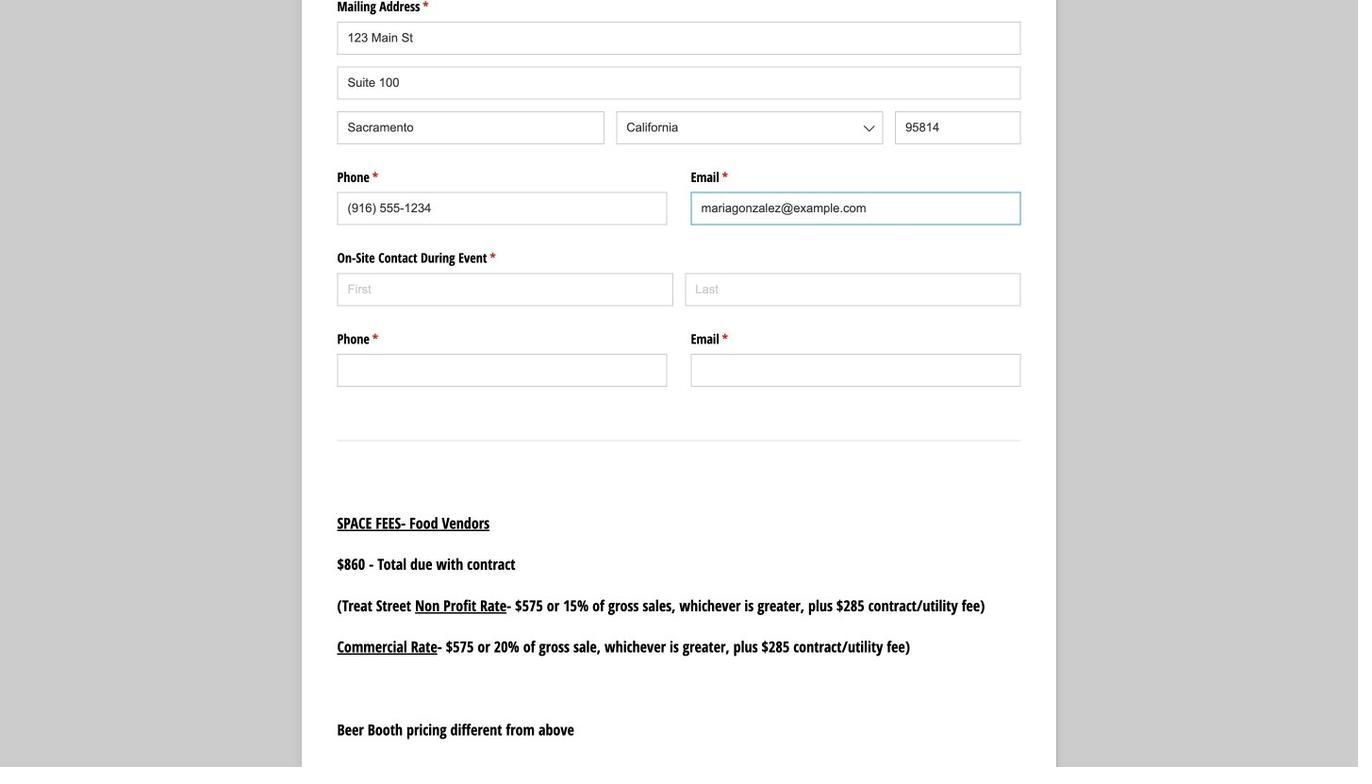 Task type: describe. For each thing, give the bounding box(es) containing it.
Zip Code text field
[[895, 111, 1021, 144]]

City text field
[[337, 111, 605, 144]]



Task type: locate. For each thing, give the bounding box(es) containing it.
None text field
[[691, 192, 1021, 225], [691, 354, 1021, 387], [691, 192, 1021, 225], [691, 354, 1021, 387]]

First text field
[[337, 273, 673, 306]]

State text field
[[616, 111, 884, 144]]

Address Line 1 text field
[[337, 22, 1021, 55]]

Last text field
[[685, 273, 1021, 306]]

Address Line 2 text field
[[337, 66, 1021, 99]]

None text field
[[337, 192, 668, 225], [337, 354, 668, 387], [337, 192, 668, 225], [337, 354, 668, 387]]



Task type: vqa. For each thing, say whether or not it's contained in the screenshot.
checkbox-group element
no



